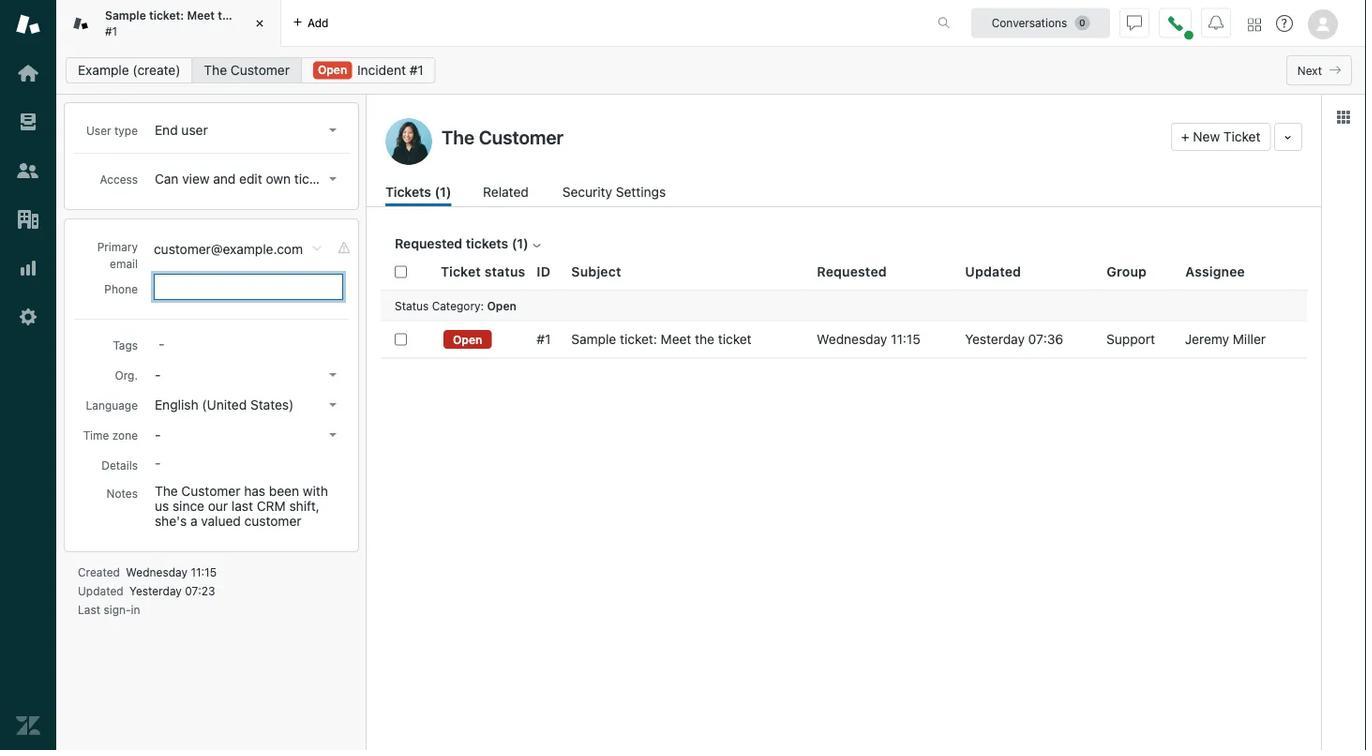Task type: locate. For each thing, give the bounding box(es) containing it.
1 vertical spatial the
[[155, 484, 178, 499]]

1 - button from the top
[[149, 362, 344, 388]]

1 horizontal spatial ticket
[[718, 332, 752, 347]]

updated up yesterday 07:36
[[966, 264, 1022, 279]]

1 horizontal spatial the
[[204, 62, 227, 78]]

0 horizontal spatial ticket
[[239, 9, 270, 22]]

admin image
[[16, 305, 40, 329]]

requested up wednesday 11:15 at the right of the page
[[817, 264, 887, 279]]

the inside the customer has been with us since our last crm shift, she's a valued customer
[[155, 484, 178, 499]]

customer inside secondary element
[[231, 62, 290, 78]]

1 vertical spatial the
[[695, 332, 715, 347]]

sample inside grid
[[572, 332, 617, 347]]

0 vertical spatial the
[[204, 62, 227, 78]]

+
[[1182, 129, 1190, 144]]

since
[[173, 499, 205, 514]]

end
[[155, 122, 178, 138]]

- for time zone
[[155, 427, 161, 443]]

+ new ticket
[[1182, 129, 1261, 144]]

#1
[[105, 24, 117, 38], [410, 62, 424, 78], [537, 332, 551, 347]]

11:15 inside created wednesday 11:15 updated yesterday 07:23 last sign-in
[[191, 566, 217, 579]]

0 horizontal spatial the
[[155, 484, 178, 499]]

sample
[[105, 9, 146, 22], [572, 332, 617, 347]]

5 arrow down image from the top
[[329, 433, 337, 437]]

email
[[110, 257, 138, 270]]

1 arrow down image from the top
[[329, 129, 337, 132]]

meet inside grid
[[661, 332, 692, 347]]

the customer link
[[192, 57, 302, 83]]

0 horizontal spatial ticket
[[441, 264, 481, 279]]

created
[[78, 566, 120, 579]]

(create)
[[133, 62, 181, 78]]

grid containing ticket status
[[367, 253, 1322, 750]]

tickets right the own
[[294, 171, 335, 187]]

arrow down image for user
[[329, 129, 337, 132]]

#1 right incident
[[410, 62, 424, 78]]

button displays agent's chat status as invisible. image
[[1128, 15, 1143, 30]]

0 vertical spatial tickets
[[294, 171, 335, 187]]

1 vertical spatial updated
[[78, 584, 124, 598]]

add button
[[281, 0, 340, 46]]

1 vertical spatial tickets
[[466, 236, 509, 251]]

primary
[[97, 240, 138, 253]]

#1 inside secondary element
[[410, 62, 424, 78]]

has
[[244, 484, 266, 499]]

us
[[155, 499, 169, 514]]

ticket: up (create)
[[149, 9, 184, 22]]

4 arrow down image from the top
[[329, 403, 337, 407]]

1 vertical spatial open
[[487, 299, 517, 312]]

security settings
[[563, 184, 666, 200]]

tickets (1) link
[[386, 182, 452, 206]]

0 vertical spatial ticket:
[[149, 9, 184, 22]]

wednesday inside grid
[[817, 332, 888, 347]]

get help image
[[1277, 15, 1294, 32]]

example (create) button
[[66, 57, 193, 83]]

0 vertical spatial #1
[[105, 24, 117, 38]]

ticket: down subject
[[620, 332, 657, 347]]

valued
[[201, 514, 241, 529]]

1 horizontal spatial tickets
[[466, 236, 509, 251]]

None text field
[[436, 123, 1164, 151]]

details
[[101, 459, 138, 472]]

status
[[395, 299, 429, 312]]

tabs tab list
[[56, 0, 918, 47]]

updated
[[966, 264, 1022, 279], [78, 584, 124, 598]]

0 vertical spatial yesterday
[[966, 332, 1025, 347]]

1 horizontal spatial ticket:
[[620, 332, 657, 347]]

the up she's
[[155, 484, 178, 499]]

tickets up ticket status
[[466, 236, 509, 251]]

example
[[78, 62, 129, 78]]

meet inside sample ticket: meet the ticket #1
[[187, 9, 215, 22]]

in
[[131, 603, 140, 616]]

the for sample ticket: meet the ticket
[[695, 332, 715, 347]]

1 vertical spatial wednesday
[[126, 566, 188, 579]]

add
[[308, 16, 329, 30]]

0 horizontal spatial 11:15
[[191, 566, 217, 579]]

0 vertical spatial ticket
[[1224, 129, 1261, 144]]

tab
[[56, 0, 281, 47]]

yesterday up in
[[129, 584, 182, 598]]

1 vertical spatial ticket
[[441, 264, 481, 279]]

- button for org.
[[149, 362, 344, 388]]

updated inside created wednesday 11:15 updated yesterday 07:23 last sign-in
[[78, 584, 124, 598]]

reporting image
[[16, 256, 40, 280]]

1 vertical spatial #1
[[410, 62, 424, 78]]

- right zone
[[155, 427, 161, 443]]

- button down english (united states) button
[[149, 422, 344, 448]]

meet for sample ticket: meet the ticket #1
[[187, 9, 215, 22]]

wednesday
[[817, 332, 888, 347], [126, 566, 188, 579]]

arrow down image
[[329, 129, 337, 132], [329, 177, 337, 181], [329, 373, 337, 377], [329, 403, 337, 407], [329, 433, 337, 437]]

0 vertical spatial updated
[[966, 264, 1022, 279]]

customer
[[231, 62, 290, 78], [181, 484, 241, 499]]

customer up valued
[[181, 484, 241, 499]]

ticket:
[[149, 9, 184, 22], [620, 332, 657, 347]]

1 vertical spatial - button
[[149, 422, 344, 448]]

0 horizontal spatial yesterday
[[129, 584, 182, 598]]

0 vertical spatial -
[[155, 367, 161, 383]]

0 vertical spatial meet
[[187, 9, 215, 22]]

1 - from the top
[[155, 367, 161, 383]]

1 horizontal spatial 11:15
[[891, 332, 921, 347]]

0 vertical spatial the
[[218, 9, 236, 22]]

2 - button from the top
[[149, 422, 344, 448]]

end user button
[[149, 117, 344, 144]]

1 horizontal spatial the
[[695, 332, 715, 347]]

user
[[181, 122, 208, 138]]

#1 up example
[[105, 24, 117, 38]]

- right org. on the left
[[155, 367, 161, 383]]

0 horizontal spatial requested
[[395, 236, 463, 251]]

requested
[[395, 236, 463, 251], [817, 264, 887, 279]]

1 vertical spatial meet
[[661, 332, 692, 347]]

1 vertical spatial -
[[155, 427, 161, 443]]

1 horizontal spatial open
[[453, 333, 483, 346]]

updated down created
[[78, 584, 124, 598]]

ticket
[[1224, 129, 1261, 144], [441, 264, 481, 279]]

ticket: for sample ticket: meet the ticket
[[620, 332, 657, 347]]

1 horizontal spatial requested
[[817, 264, 887, 279]]

tab containing sample ticket: meet the ticket
[[56, 0, 281, 47]]

0 horizontal spatial (1)
[[435, 184, 452, 200]]

1 horizontal spatial #1
[[410, 62, 424, 78]]

yesterday left 07:36
[[966, 332, 1025, 347]]

meet
[[187, 9, 215, 22], [661, 332, 692, 347]]

1 vertical spatial yesterday
[[129, 584, 182, 598]]

(1) up status
[[512, 236, 529, 251]]

open right the :
[[487, 299, 517, 312]]

org.
[[115, 369, 138, 382]]

1 horizontal spatial meet
[[661, 332, 692, 347]]

the for the customer
[[204, 62, 227, 78]]

the for sample ticket: meet the ticket #1
[[218, 9, 236, 22]]

customer inside the customer has been with us since our last crm shift, she's a valued customer
[[181, 484, 241, 499]]

0 vertical spatial wednesday
[[817, 332, 888, 347]]

ticket
[[239, 9, 270, 22], [718, 332, 752, 347]]

0 vertical spatial customer
[[231, 62, 290, 78]]

0 horizontal spatial #1
[[105, 24, 117, 38]]

0 horizontal spatial ticket:
[[149, 9, 184, 22]]

requested up select all tickets checkbox
[[395, 236, 463, 251]]

ticket inside sample ticket: meet the ticket #1
[[239, 9, 270, 22]]

1 horizontal spatial updated
[[966, 264, 1022, 279]]

0 vertical spatial open
[[318, 63, 347, 76]]

0 horizontal spatial updated
[[78, 584, 124, 598]]

1 horizontal spatial ticket
[[1224, 129, 1261, 144]]

open down add
[[318, 63, 347, 76]]

open down category
[[453, 333, 483, 346]]

- button up english (united states) button
[[149, 362, 344, 388]]

meet for sample ticket: meet the ticket
[[661, 332, 692, 347]]

arrow down image inside english (united states) button
[[329, 403, 337, 407]]

0 vertical spatial sample
[[105, 9, 146, 22]]

1 vertical spatial ticket
[[718, 332, 752, 347]]

tickets inside button
[[294, 171, 335, 187]]

can view and edit own tickets only button
[[149, 166, 363, 192]]

the inside grid
[[695, 332, 715, 347]]

user type
[[86, 124, 138, 137]]

1 vertical spatial (1)
[[512, 236, 529, 251]]

customer down close image
[[231, 62, 290, 78]]

own
[[266, 171, 291, 187]]

zendesk support image
[[16, 12, 40, 37]]

miller
[[1233, 332, 1266, 347]]

ticket: inside sample ticket: meet the ticket #1
[[149, 9, 184, 22]]

0 vertical spatial ticket
[[239, 9, 270, 22]]

the inside the customer link
[[204, 62, 227, 78]]

access
[[100, 173, 138, 186]]

0 horizontal spatial tickets
[[294, 171, 335, 187]]

2 vertical spatial #1
[[537, 332, 551, 347]]

sample down subject
[[572, 332, 617, 347]]

- button
[[149, 362, 344, 388], [149, 422, 344, 448]]

+ new ticket button
[[1172, 123, 1272, 151]]

2 - from the top
[[155, 427, 161, 443]]

example (create)
[[78, 62, 181, 78]]

(1)
[[435, 184, 452, 200], [512, 236, 529, 251]]

0 vertical spatial 11:15
[[891, 332, 921, 347]]

notes
[[107, 487, 138, 500]]

0 horizontal spatial the
[[218, 9, 236, 22]]

0 vertical spatial - button
[[149, 362, 344, 388]]

ticket right new
[[1224, 129, 1261, 144]]

the for the customer has been with us since our last crm shift, she's a valued customer
[[155, 484, 178, 499]]

None checkbox
[[395, 333, 407, 346]]

english (united states)
[[155, 397, 294, 413]]

(1) right tickets
[[435, 184, 452, 200]]

0 vertical spatial (1)
[[435, 184, 452, 200]]

the
[[204, 62, 227, 78], [155, 484, 178, 499]]

arrow down image inside can view and edit own tickets only button
[[329, 177, 337, 181]]

crm
[[257, 499, 286, 514]]

1 vertical spatial 11:15
[[191, 566, 217, 579]]

sample for sample ticket: meet the ticket
[[572, 332, 617, 347]]

ticket: for sample ticket: meet the ticket #1
[[149, 9, 184, 22]]

the inside sample ticket: meet the ticket #1
[[218, 9, 236, 22]]

grid
[[367, 253, 1322, 750]]

1 horizontal spatial sample
[[572, 332, 617, 347]]

sample inside sample ticket: meet the ticket #1
[[105, 9, 146, 22]]

2 arrow down image from the top
[[329, 177, 337, 181]]

0 horizontal spatial sample
[[105, 9, 146, 22]]

states)
[[250, 397, 294, 413]]

sample ticket: meet the ticket
[[572, 332, 752, 347]]

sample up the example (create)
[[105, 9, 146, 22]]

tickets
[[294, 171, 335, 187], [466, 236, 509, 251]]

1 vertical spatial customer
[[181, 484, 241, 499]]

None text field
[[154, 274, 343, 300]]

1 vertical spatial ticket:
[[620, 332, 657, 347]]

1 vertical spatial sample
[[572, 332, 617, 347]]

the down sample ticket: meet the ticket #1
[[204, 62, 227, 78]]

end user
[[155, 122, 208, 138]]

1 vertical spatial requested
[[817, 264, 887, 279]]

1 horizontal spatial wednesday
[[817, 332, 888, 347]]

open
[[318, 63, 347, 76], [487, 299, 517, 312], [453, 333, 483, 346]]

jeremy miller
[[1186, 332, 1266, 347]]

0 horizontal spatial meet
[[187, 9, 215, 22]]

1 horizontal spatial yesterday
[[966, 332, 1025, 347]]

yesterday inside grid
[[966, 332, 1025, 347]]

arrow down image inside end user button
[[329, 129, 337, 132]]

ticket down requested tickets (1) on the top left of page
[[441, 264, 481, 279]]

0 horizontal spatial open
[[318, 63, 347, 76]]

#1 down id
[[537, 332, 551, 347]]

0 horizontal spatial wednesday
[[126, 566, 188, 579]]

0 vertical spatial requested
[[395, 236, 463, 251]]

ticket: inside sample ticket: meet the ticket link
[[620, 332, 657, 347]]



Task type: vqa. For each thing, say whether or not it's contained in the screenshot.
Sample Ticket: Meet The Ticket link
yes



Task type: describe. For each thing, give the bounding box(es) containing it.
customer@example.com
[[154, 242, 303, 257]]

customer for the customer has been with us since our last crm shift, she's a valued customer
[[181, 484, 241, 499]]

zendesk products image
[[1249, 18, 1262, 31]]

#1 inside sample ticket: meet the ticket #1
[[105, 24, 117, 38]]

3 arrow down image from the top
[[329, 373, 337, 377]]

wednesday inside created wednesday 11:15 updated yesterday 07:23 last sign-in
[[126, 566, 188, 579]]

arrow down image for (united
[[329, 403, 337, 407]]

1 horizontal spatial (1)
[[512, 236, 529, 251]]

zone
[[112, 429, 138, 442]]

time zone
[[83, 429, 138, 442]]

english
[[155, 397, 198, 413]]

the customer
[[204, 62, 290, 78]]

can
[[155, 171, 179, 187]]

apps image
[[1337, 110, 1352, 125]]

time
[[83, 429, 109, 442]]

sample ticket: meet the ticket link
[[572, 331, 752, 348]]

arrow down image for view
[[329, 177, 337, 181]]

she's
[[155, 514, 187, 529]]

security
[[563, 184, 613, 200]]

incident #1
[[357, 62, 424, 78]]

conversations
[[992, 16, 1068, 30]]

wednesday 11:15
[[817, 332, 921, 347]]

new
[[1194, 129, 1221, 144]]

shift,
[[289, 499, 320, 514]]

ticket inside + new ticket button
[[1224, 129, 1261, 144]]

07:23
[[185, 584, 215, 598]]

customer for the customer
[[231, 62, 290, 78]]

phone
[[104, 282, 138, 295]]

security settings link
[[563, 182, 672, 206]]

last
[[232, 499, 253, 514]]

tags
[[113, 339, 138, 352]]

2 vertical spatial open
[[453, 333, 483, 346]]

requested for requested tickets (1)
[[395, 236, 463, 251]]

support
[[1107, 332, 1156, 347]]

ticket status
[[441, 264, 526, 279]]

yesterday inside created wednesday 11:15 updated yesterday 07:23 last sign-in
[[129, 584, 182, 598]]

close image
[[250, 14, 269, 33]]

related link
[[483, 182, 531, 206]]

tickets (1)
[[386, 184, 452, 200]]

and
[[213, 171, 236, 187]]

view
[[182, 171, 210, 187]]

Select All Tickets checkbox
[[395, 266, 407, 278]]

yesterday 07:36
[[966, 332, 1064, 347]]

related
[[483, 184, 529, 200]]

can view and edit own tickets only
[[155, 171, 363, 187]]

status category : open
[[395, 299, 517, 312]]

sample ticket: meet the ticket #1
[[105, 9, 270, 38]]

11:15 inside grid
[[891, 332, 921, 347]]

get started image
[[16, 61, 40, 85]]

last
[[78, 603, 100, 616]]

- for org.
[[155, 367, 161, 383]]

organizations image
[[16, 207, 40, 232]]

our
[[208, 499, 228, 514]]

created wednesday 11:15 updated yesterday 07:23 last sign-in
[[78, 566, 217, 616]]

type
[[114, 124, 138, 137]]

zendesk image
[[16, 714, 40, 738]]

customers image
[[16, 159, 40, 183]]

- field
[[151, 333, 344, 354]]

category
[[432, 299, 481, 312]]

status
[[485, 264, 526, 279]]

- button for time zone
[[149, 422, 344, 448]]

settings
[[616, 184, 666, 200]]

assignee
[[1186, 264, 1246, 279]]

sample for sample ticket: meet the ticket #1
[[105, 9, 146, 22]]

with
[[303, 484, 328, 499]]

subject
[[572, 264, 622, 279]]

notifications image
[[1209, 15, 1224, 30]]

jeremy
[[1186, 332, 1230, 347]]

primary email
[[97, 240, 138, 270]]

been
[[269, 484, 299, 499]]

language
[[86, 399, 138, 412]]

conversations button
[[972, 8, 1111, 38]]

a
[[191, 514, 198, 529]]

customer
[[245, 514, 302, 529]]

incident
[[357, 62, 406, 78]]

open inside secondary element
[[318, 63, 347, 76]]

2 horizontal spatial #1
[[537, 332, 551, 347]]

:
[[481, 299, 484, 312]]

edit
[[239, 171, 262, 187]]

next button
[[1287, 55, 1353, 85]]

group
[[1107, 264, 1147, 279]]

next
[[1298, 64, 1323, 77]]

sign-
[[104, 603, 131, 616]]

main element
[[0, 0, 56, 750]]

views image
[[16, 110, 40, 134]]

id
[[537, 264, 551, 279]]

requested for requested
[[817, 264, 887, 279]]

english (united states) button
[[149, 392, 344, 418]]

07:36
[[1029, 332, 1064, 347]]

ticket for sample ticket: meet the ticket #1
[[239, 9, 270, 22]]

2 horizontal spatial open
[[487, 299, 517, 312]]

user
[[86, 124, 111, 137]]

ticket inside grid
[[441, 264, 481, 279]]

secondary element
[[56, 52, 1367, 89]]

ticket for sample ticket: meet the ticket
[[718, 332, 752, 347]]

requested tickets (1)
[[395, 236, 529, 251]]

only
[[338, 171, 363, 187]]

the customer has been with us since our last crm shift, she's a valued customer
[[155, 484, 332, 529]]

(united
[[202, 397, 247, 413]]

tickets
[[386, 184, 431, 200]]



